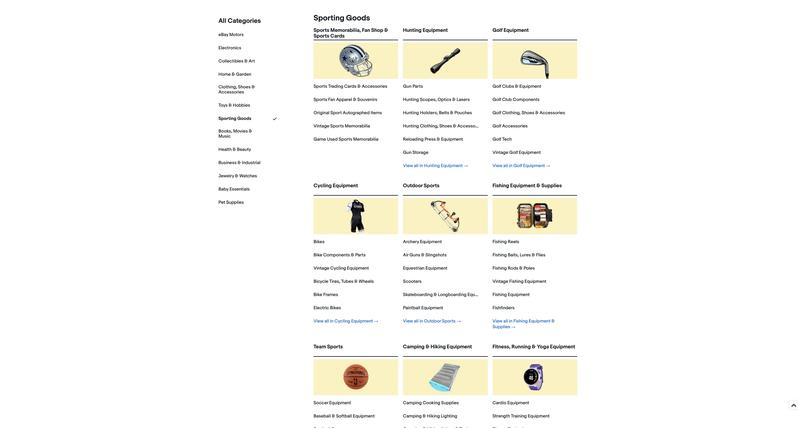 Task type: locate. For each thing, give the bounding box(es) containing it.
2 vertical spatial clothing,
[[420, 123, 439, 129]]

view for golf equipment
[[493, 163, 503, 169]]

golf accessories
[[493, 123, 528, 129]]

0 horizontal spatial shoes
[[238, 84, 251, 90]]

2 vertical spatial cycling
[[335, 319, 350, 324]]

camping
[[403, 344, 425, 350], [403, 401, 422, 406], [403, 414, 422, 420]]

0 vertical spatial clothing,
[[219, 84, 237, 90]]

fan left shop
[[362, 27, 370, 33]]

golf
[[493, 27, 503, 33], [493, 84, 501, 89], [493, 97, 501, 103], [493, 110, 501, 116], [493, 123, 501, 129], [493, 137, 501, 142], [509, 150, 518, 156], [514, 163, 522, 169]]

fishing for fishing equipment
[[493, 292, 507, 298]]

all for fishing
[[503, 319, 508, 324]]

accessories for hunting clothing, shoes & accessories
[[457, 123, 483, 129]]

view all in hunting equipment
[[403, 163, 463, 169]]

golf for golf clothing, shoes & accessories
[[493, 110, 501, 116]]

1 vertical spatial sporting goods link
[[219, 116, 251, 122]]

all for hunting
[[414, 163, 419, 169]]

motors
[[229, 32, 244, 38]]

books, movies & music
[[219, 128, 252, 139]]

0 vertical spatial camping
[[403, 344, 425, 350]]

0 vertical spatial fan
[[362, 27, 370, 33]]

0 horizontal spatial fan
[[328, 97, 335, 103]]

shoes for hunting clothing, shoes & accessories
[[440, 123, 452, 129]]

2 vertical spatial camping
[[403, 414, 422, 420]]

1 vertical spatial clothing,
[[502, 110, 521, 116]]

1 vertical spatial hiking
[[427, 414, 440, 420]]

clothing, down home
[[219, 84, 237, 90]]

1 horizontal spatial clothing,
[[420, 123, 439, 129]]

& inside view all in fishing equipment & supplies
[[552, 319, 555, 324]]

yoga
[[537, 344, 549, 350]]

0 vertical spatial bike
[[314, 253, 322, 258]]

fan left the apparel
[[328, 97, 335, 103]]

0 horizontal spatial sporting goods link
[[219, 116, 251, 122]]

all down vintage golf equipment link
[[503, 163, 508, 169]]

shop
[[371, 27, 383, 33]]

fishing left rods
[[493, 266, 507, 271]]

all down electric bikes link
[[325, 319, 329, 324]]

view down gun storage
[[403, 163, 413, 169]]

fishing down fishfinders
[[514, 319, 528, 324]]

outdoor
[[403, 183, 423, 189], [424, 319, 441, 324]]

1 vertical spatial outdoor
[[424, 319, 441, 324]]

vintage up fishing equipment
[[493, 279, 508, 285]]

tires,
[[329, 279, 340, 285]]

memorabilia down "vintage sports memorabilia"
[[353, 137, 378, 142]]

hobbies
[[233, 103, 250, 108]]

pet supplies
[[219, 200, 244, 205]]

bikes down frames
[[330, 306, 341, 311]]

2 gun from the top
[[403, 150, 412, 156]]

in down paintball equipment link in the bottom of the page
[[420, 319, 423, 324]]

all down fishfinders
[[503, 319, 508, 324]]

pet
[[219, 200, 225, 205]]

hunting
[[403, 27, 422, 33], [403, 97, 419, 103], [403, 110, 419, 116], [403, 123, 419, 129], [424, 163, 440, 169]]

0 vertical spatial sporting goods
[[314, 14, 370, 23]]

in for golf
[[509, 163, 513, 169]]

electric
[[314, 306, 329, 311]]

sporting goods down 'toys & hobbies'
[[219, 116, 251, 122]]

in inside view all in fishing equipment & supplies
[[509, 319, 513, 324]]

jewelry & watches link
[[219, 173, 257, 179]]

0 horizontal spatial sporting
[[219, 116, 236, 122]]

clothing, up golf accessories link
[[502, 110, 521, 116]]

camping for camping & hiking equipment
[[403, 344, 425, 350]]

club
[[502, 97, 512, 103]]

golf club components link
[[493, 97, 540, 103]]

all for outdoor
[[414, 319, 419, 324]]

0 vertical spatial sporting goods link
[[311, 14, 370, 23]]

1 vertical spatial sporting
[[219, 116, 236, 122]]

in for cycling
[[330, 319, 334, 324]]

1 vertical spatial camping
[[403, 401, 422, 406]]

1 horizontal spatial components
[[513, 97, 540, 103]]

ebay motors link
[[219, 32, 244, 38]]

electric bikes link
[[314, 306, 341, 311]]

accessories inside clothing, shoes & accessories
[[219, 89, 244, 95]]

scooters
[[403, 279, 422, 285]]

1 vertical spatial gun
[[403, 150, 412, 156]]

gun for gun storage
[[403, 150, 412, 156]]

in for hunting
[[420, 163, 423, 169]]

in down storage
[[420, 163, 423, 169]]

all down paintball
[[414, 319, 419, 324]]

0 horizontal spatial sporting goods
[[219, 116, 251, 122]]

0 horizontal spatial parts
[[355, 253, 366, 258]]

lighting
[[441, 414, 457, 420]]

components up "golf clothing, shoes & accessories" link
[[513, 97, 540, 103]]

jewelry
[[219, 173, 234, 179]]

goods
[[346, 14, 370, 23], [237, 116, 251, 122]]

2 camping from the top
[[403, 401, 422, 406]]

0 horizontal spatial outdoor
[[403, 183, 423, 189]]

view
[[403, 163, 413, 169], [493, 163, 503, 169], [314, 319, 324, 324], [403, 319, 413, 324], [493, 319, 503, 324]]

paintball
[[403, 306, 420, 311]]

sports inside 'outdoor sports' "link"
[[424, 183, 440, 189]]

supplies
[[542, 183, 562, 189], [226, 200, 244, 205], [493, 324, 510, 330], [441, 401, 459, 406]]

1 vertical spatial bikes
[[330, 306, 341, 311]]

sporting goods up memorabilia,
[[314, 14, 370, 23]]

in down fishfinders "link"
[[509, 319, 513, 324]]

soccer
[[314, 401, 328, 406]]

0 vertical spatial hiking
[[431, 344, 446, 350]]

0 vertical spatial gun
[[403, 84, 412, 89]]

outdoor down view all in hunting equipment on the top right of the page
[[403, 183, 423, 189]]

camping left cooking
[[403, 401, 422, 406]]

0 horizontal spatial bikes
[[314, 239, 325, 245]]

1 vertical spatial shoes
[[522, 110, 534, 116]]

archery equipment
[[403, 239, 442, 245]]

all inside view all in fishing equipment & supplies
[[503, 319, 508, 324]]

1 vertical spatial goods
[[237, 116, 251, 122]]

sporting goods
[[314, 14, 370, 23], [219, 116, 251, 122]]

clothing, inside clothing, shoes & accessories
[[219, 84, 237, 90]]

3 camping from the top
[[403, 414, 422, 420]]

bike
[[314, 253, 322, 258], [314, 292, 322, 298]]

shoes for golf clothing, shoes & accessories
[[522, 110, 534, 116]]

2 horizontal spatial shoes
[[522, 110, 534, 116]]

1 vertical spatial components
[[323, 253, 350, 258]]

golf for golf clubs & equipment
[[493, 84, 501, 89]]

shoes down 'golf club components'
[[522, 110, 534, 116]]

bike left frames
[[314, 292, 322, 298]]

1 horizontal spatial fan
[[362, 27, 370, 33]]

hunting equipment link
[[403, 27, 488, 39]]

wheels
[[359, 279, 374, 285]]

hiking for lighting
[[427, 414, 440, 420]]

golf for golf accessories
[[493, 123, 501, 129]]

sporting goods link
[[311, 14, 370, 23], [219, 116, 251, 122]]

1 horizontal spatial sporting
[[314, 14, 344, 23]]

shoes down belts in the top right of the page
[[440, 123, 452, 129]]

golf equipment
[[493, 27, 529, 33]]

view down fishfinders
[[493, 319, 503, 324]]

sporting goods link down 'toys & hobbies'
[[219, 116, 251, 122]]

sports trading cards & accessories
[[314, 84, 387, 89]]

camping & hiking equipment link
[[403, 344, 488, 355]]

in down "vintage golf equipment"
[[509, 163, 513, 169]]

game used sports memorabilia link
[[314, 137, 378, 142]]

goods up sports memorabilia, fan shop & sports cards link at the left top of the page
[[346, 14, 370, 23]]

1 gun from the top
[[403, 84, 412, 89]]

fishing baits, lures & flies link
[[493, 253, 546, 258]]

golf clubs & equipment
[[493, 84, 541, 89]]

components up vintage cycling equipment
[[323, 253, 350, 258]]

gun storage
[[403, 150, 429, 156]]

0 vertical spatial cards
[[331, 33, 345, 39]]

1 horizontal spatial parts
[[413, 84, 423, 89]]

skateboarding & longboarding equipment link
[[403, 292, 489, 298]]

team sports link
[[314, 344, 398, 355]]

gun storage link
[[403, 150, 429, 156]]

hiking down the view all in outdoor sports 'link'
[[431, 344, 446, 350]]

vintage golf equipment
[[493, 150, 541, 156]]

hiking for equipment
[[431, 344, 446, 350]]

2 bike from the top
[[314, 292, 322, 298]]

camping down the view all in outdoor sports at the right bottom
[[403, 344, 425, 350]]

1 horizontal spatial sporting goods link
[[311, 14, 370, 23]]

reloading press & equipment link
[[403, 137, 463, 142]]

view all in fishing equipment & supplies
[[493, 319, 555, 330]]

all down gun storage
[[414, 163, 419, 169]]

view all in golf equipment
[[493, 163, 545, 169]]

bike down bikes link
[[314, 253, 322, 258]]

view for outdoor sports
[[403, 319, 413, 324]]

business & industrial
[[219, 160, 261, 166]]

golf tech link
[[493, 137, 512, 142]]

sporting up books, at top
[[219, 116, 236, 122]]

tech
[[502, 137, 512, 142]]

1 horizontal spatial shoes
[[440, 123, 452, 129]]

goods up movies
[[237, 116, 251, 122]]

0 vertical spatial outdoor
[[403, 183, 423, 189]]

1 camping from the top
[[403, 344, 425, 350]]

& inside the books, movies & music
[[249, 128, 252, 134]]

vintage down golf tech link
[[493, 150, 508, 156]]

view down electric
[[314, 319, 324, 324]]

in down electric bikes on the left
[[330, 319, 334, 324]]

parts up vintage cycling equipment
[[355, 253, 366, 258]]

sporting goods link up memorabilia,
[[311, 14, 370, 23]]

electronics link
[[219, 45, 241, 51]]

hunting for hunting clothing, shoes & accessories
[[403, 123, 419, 129]]

bikes up bike components & parts link
[[314, 239, 325, 245]]

sporting up memorabilia,
[[314, 14, 344, 23]]

1 bike from the top
[[314, 253, 322, 258]]

& inside clothing, shoes & accessories
[[252, 84, 255, 90]]

sports
[[314, 27, 329, 33], [314, 33, 329, 39], [314, 84, 327, 89], [314, 97, 327, 103], [330, 123, 344, 129], [339, 137, 352, 142], [424, 183, 440, 189], [442, 319, 456, 324], [327, 344, 343, 350]]

& inside fishing equipment & supplies link
[[537, 183, 540, 189]]

items
[[371, 110, 382, 116]]

golf for golf club components
[[493, 97, 501, 103]]

cardio
[[493, 401, 506, 406]]

1 horizontal spatial bikes
[[330, 306, 341, 311]]

parts
[[413, 84, 423, 89], [355, 253, 366, 258]]

clothing, down holsters,
[[420, 123, 439, 129]]

health & beauty
[[219, 147, 251, 152]]

hunting holsters, belts & pouches link
[[403, 110, 472, 116]]

2 horizontal spatial clothing,
[[502, 110, 521, 116]]

view down paintball
[[403, 319, 413, 324]]

camping & hiking lighting link
[[403, 414, 457, 420]]

hunting clothing, shoes & accessories
[[403, 123, 483, 129]]

sports fan apparel & souvenirs link
[[314, 97, 377, 103]]

hiking down cooking
[[427, 414, 440, 420]]

fishing for fishing equipment & supplies
[[493, 183, 509, 189]]

fishing up fishfinders
[[493, 292, 507, 298]]

home & garden
[[219, 72, 251, 77]]

skateboarding
[[403, 292, 433, 298]]

& inside camping & hiking equipment link
[[426, 344, 430, 350]]

view inside view all in fishing equipment & supplies
[[493, 319, 503, 324]]

bike for bike components & parts
[[314, 253, 322, 258]]

camping for camping cooking supplies
[[403, 401, 422, 406]]

home
[[219, 72, 231, 77]]

camping down camping cooking supplies on the bottom of the page
[[403, 414, 422, 420]]

view for fishing equipment & supplies
[[493, 319, 503, 324]]

cards
[[331, 33, 345, 39], [344, 84, 357, 89]]

fishfinders link
[[493, 306, 515, 311]]

fishing down the fishing rods & poles 'link'
[[509, 279, 524, 285]]

fishing equipment
[[493, 292, 530, 298]]

all categories
[[219, 17, 261, 25]]

all for golf
[[503, 163, 508, 169]]

golf equipment image
[[517, 43, 553, 79]]

0 horizontal spatial clothing,
[[219, 84, 237, 90]]

memorabilia,
[[331, 27, 361, 33]]

fishing rods & poles link
[[493, 266, 535, 271]]

2 vertical spatial shoes
[[440, 123, 452, 129]]

memorabilia
[[345, 123, 370, 129], [353, 137, 378, 142]]

view down "vintage golf equipment"
[[493, 163, 503, 169]]

parts up "scopes,"
[[413, 84, 423, 89]]

cards inside sports memorabilia, fan shop & sports cards
[[331, 33, 345, 39]]

fishing left reels
[[493, 239, 507, 245]]

baby essentials link
[[219, 186, 250, 192]]

shoes down garden
[[238, 84, 251, 90]]

0 vertical spatial shoes
[[238, 84, 251, 90]]

view for hunting equipment
[[403, 163, 413, 169]]

outdoor down paintball equipment
[[424, 319, 441, 324]]

vintage up bicycle
[[314, 266, 329, 271]]

1 vertical spatial sporting goods
[[219, 116, 251, 122]]

baby
[[219, 186, 229, 192]]

fan inside sports memorabilia, fan shop & sports cards
[[362, 27, 370, 33]]

sports memorabilia, fan shop & sports cards
[[314, 27, 388, 39]]

vintage down original
[[314, 123, 329, 129]]

memorabilia down autographed
[[345, 123, 370, 129]]

fishing equipment & supplies image
[[517, 198, 553, 234]]

accessories
[[362, 84, 387, 89], [219, 89, 244, 95], [540, 110, 565, 116], [457, 123, 483, 129], [502, 123, 528, 129]]

golf for golf tech
[[493, 137, 501, 142]]

bike for bike frames
[[314, 292, 322, 298]]

1 horizontal spatial goods
[[346, 14, 370, 23]]

fishing left baits,
[[493, 253, 507, 258]]

golf club components
[[493, 97, 540, 103]]

fishing down view all in golf equipment
[[493, 183, 509, 189]]

0 horizontal spatial goods
[[237, 116, 251, 122]]

fishing equipment & supplies
[[493, 183, 562, 189]]

1 vertical spatial bike
[[314, 292, 322, 298]]

1 vertical spatial fan
[[328, 97, 335, 103]]



Task type: vqa. For each thing, say whether or not it's contained in the screenshot.
Clothing, associated with Golf Clothing, Shoes & Accessories
yes



Task type: describe. For each thing, give the bounding box(es) containing it.
sports fan apparel & souvenirs
[[314, 97, 377, 103]]

equipment inside camping & hiking equipment link
[[447, 344, 472, 350]]

flies
[[536, 253, 546, 258]]

1 vertical spatial parts
[[355, 253, 366, 258]]

hunting for hunting scopes, optics & lasers
[[403, 97, 419, 103]]

hunting equipment image
[[427, 43, 464, 79]]

toys
[[219, 103, 228, 108]]

air guns & slingshots
[[403, 253, 447, 258]]

air guns & slingshots link
[[403, 253, 447, 258]]

vintage for vintage sports memorabilia
[[314, 123, 329, 129]]

hunting for hunting holsters, belts & pouches
[[403, 110, 419, 116]]

game
[[314, 137, 326, 142]]

outdoor inside "link"
[[403, 183, 423, 189]]

bikes link
[[314, 239, 325, 245]]

vintage fishing equipment link
[[493, 279, 547, 285]]

0 horizontal spatial components
[[323, 253, 350, 258]]

1 vertical spatial cycling
[[330, 266, 346, 271]]

equipment inside cycling equipment link
[[333, 183, 358, 189]]

health & beauty link
[[219, 147, 251, 152]]

paintball equipment
[[403, 306, 443, 311]]

scopes,
[[420, 97, 437, 103]]

in for outdoor
[[420, 319, 423, 324]]

& inside fitness, running & yoga equipment link
[[532, 344, 536, 350]]

& inside sports memorabilia, fan shop & sports cards
[[384, 27, 388, 33]]

0 vertical spatial cycling
[[314, 183, 332, 189]]

all for cycling
[[325, 319, 329, 324]]

clothing, shoes & accessories link
[[219, 84, 261, 95]]

equipment inside fitness, running & yoga equipment link
[[550, 344, 575, 350]]

collectibles & art link
[[219, 58, 255, 64]]

electric bikes
[[314, 306, 341, 311]]

fishfinders
[[493, 306, 515, 311]]

camping & hiking equipment image
[[427, 360, 464, 396]]

strength training equipment link
[[493, 414, 550, 420]]

camping cooking supplies link
[[403, 401, 459, 406]]

bike components & parts
[[314, 253, 366, 258]]

original
[[314, 110, 330, 116]]

skateboarding & longboarding equipment
[[403, 292, 489, 298]]

fishing for fishing rods & poles
[[493, 266, 507, 271]]

team sports
[[314, 344, 343, 350]]

accessories for sports trading cards & accessories
[[362, 84, 387, 89]]

0 vertical spatial parts
[[413, 84, 423, 89]]

1 vertical spatial cards
[[344, 84, 357, 89]]

toys & hobbies link
[[219, 103, 250, 108]]

outdoor sports image
[[427, 198, 464, 234]]

poles
[[524, 266, 535, 271]]

scooters link
[[403, 279, 422, 285]]

ebay
[[219, 32, 228, 38]]

sports memorabilia, fan shop & sports cards image
[[338, 43, 374, 79]]

cycling equipment link
[[314, 183, 398, 194]]

camping cooking supplies
[[403, 401, 459, 406]]

essentials
[[229, 186, 250, 192]]

0 vertical spatial bikes
[[314, 239, 325, 245]]

fishing equipment link
[[493, 292, 530, 298]]

vintage for vintage cycling equipment
[[314, 266, 329, 271]]

clothing, for golf clothing, shoes & accessories
[[502, 110, 521, 116]]

0 vertical spatial goods
[[346, 14, 370, 23]]

lures
[[520, 253, 531, 258]]

beauty
[[237, 147, 251, 152]]

gun for gun parts
[[403, 84, 412, 89]]

autographed
[[343, 110, 370, 116]]

rods
[[508, 266, 518, 271]]

tubes
[[341, 279, 354, 285]]

hunting equipment
[[403, 27, 448, 33]]

holsters,
[[420, 110, 438, 116]]

electronics
[[219, 45, 241, 51]]

view all in fishing equipment & supplies link
[[493, 319, 569, 330]]

shoes inside clothing, shoes & accessories
[[238, 84, 251, 90]]

hunting scopes, optics & lasers
[[403, 97, 470, 103]]

equipment inside fishing equipment & supplies link
[[510, 183, 535, 189]]

apparel
[[336, 97, 352, 103]]

baits,
[[508, 253, 519, 258]]

accessories for golf clothing, shoes & accessories
[[540, 110, 565, 116]]

garden
[[236, 72, 251, 77]]

hunting holsters, belts & pouches
[[403, 110, 472, 116]]

pouches
[[455, 110, 472, 116]]

vintage for vintage fishing equipment
[[493, 279, 508, 285]]

outdoor sports link
[[403, 183, 488, 194]]

fitness, running & yoga equipment image
[[517, 360, 553, 396]]

0 vertical spatial components
[[513, 97, 540, 103]]

supplies inside view all in fishing equipment & supplies
[[493, 324, 510, 330]]

equipment inside hunting equipment link
[[423, 27, 448, 33]]

fishing inside view all in fishing equipment & supplies
[[514, 319, 528, 324]]

bike components & parts link
[[314, 253, 366, 258]]

training
[[511, 414, 527, 420]]

view all in cycling equipment
[[314, 319, 373, 324]]

archery equipment link
[[403, 239, 442, 245]]

fishing equipment & supplies link
[[493, 183, 577, 194]]

vintage sports memorabilia
[[314, 123, 370, 129]]

sports trading cards & accessories link
[[314, 84, 387, 89]]

belts
[[439, 110, 449, 116]]

health
[[219, 147, 232, 152]]

clothing, for hunting clothing, shoes & accessories
[[420, 123, 439, 129]]

1 horizontal spatial sporting goods
[[314, 14, 370, 23]]

cycling equipment image
[[338, 198, 374, 234]]

view for cycling equipment
[[314, 319, 324, 324]]

clothing, shoes & accessories
[[219, 84, 255, 95]]

running
[[512, 344, 531, 350]]

gun parts link
[[403, 84, 423, 89]]

camping for camping & hiking lighting
[[403, 414, 422, 420]]

ebay motors
[[219, 32, 244, 38]]

golf for golf equipment
[[493, 27, 503, 33]]

hunting for hunting equipment
[[403, 27, 422, 33]]

sports inside team sports link
[[327, 344, 343, 350]]

fishing for fishing reels
[[493, 239, 507, 245]]

0 vertical spatial memorabilia
[[345, 123, 370, 129]]

vintage for vintage golf equipment
[[493, 150, 508, 156]]

pet supplies link
[[219, 200, 244, 205]]

original sport autographed items link
[[314, 110, 382, 116]]

baseball & softball equipment
[[314, 414, 375, 420]]

souvenirs
[[357, 97, 377, 103]]

0 vertical spatial sporting
[[314, 14, 344, 23]]

strength
[[493, 414, 510, 420]]

bicycle tires, tubes & wheels
[[314, 279, 374, 285]]

golf clubs & equipment link
[[493, 84, 541, 89]]

jewelry & watches
[[219, 173, 257, 179]]

business & industrial link
[[219, 160, 261, 166]]

in for fishing
[[509, 319, 513, 324]]

1 horizontal spatial outdoor
[[424, 319, 441, 324]]

team sports image
[[338, 360, 374, 396]]

frames
[[323, 292, 338, 298]]

equipment inside the golf equipment link
[[504, 27, 529, 33]]

1 vertical spatial memorabilia
[[353, 137, 378, 142]]

soccer equipment
[[314, 401, 351, 406]]

equipment inside view all in fishing equipment & supplies
[[529, 319, 551, 324]]

all
[[219, 17, 226, 25]]

used
[[327, 137, 338, 142]]

sports memorabilia, fan shop & sports cards link
[[314, 27, 398, 39]]

cycling equipment
[[314, 183, 358, 189]]

equestrian equipment
[[403, 266, 447, 271]]

outdoor sports
[[403, 183, 440, 189]]

fishing for fishing baits, lures & flies
[[493, 253, 507, 258]]



